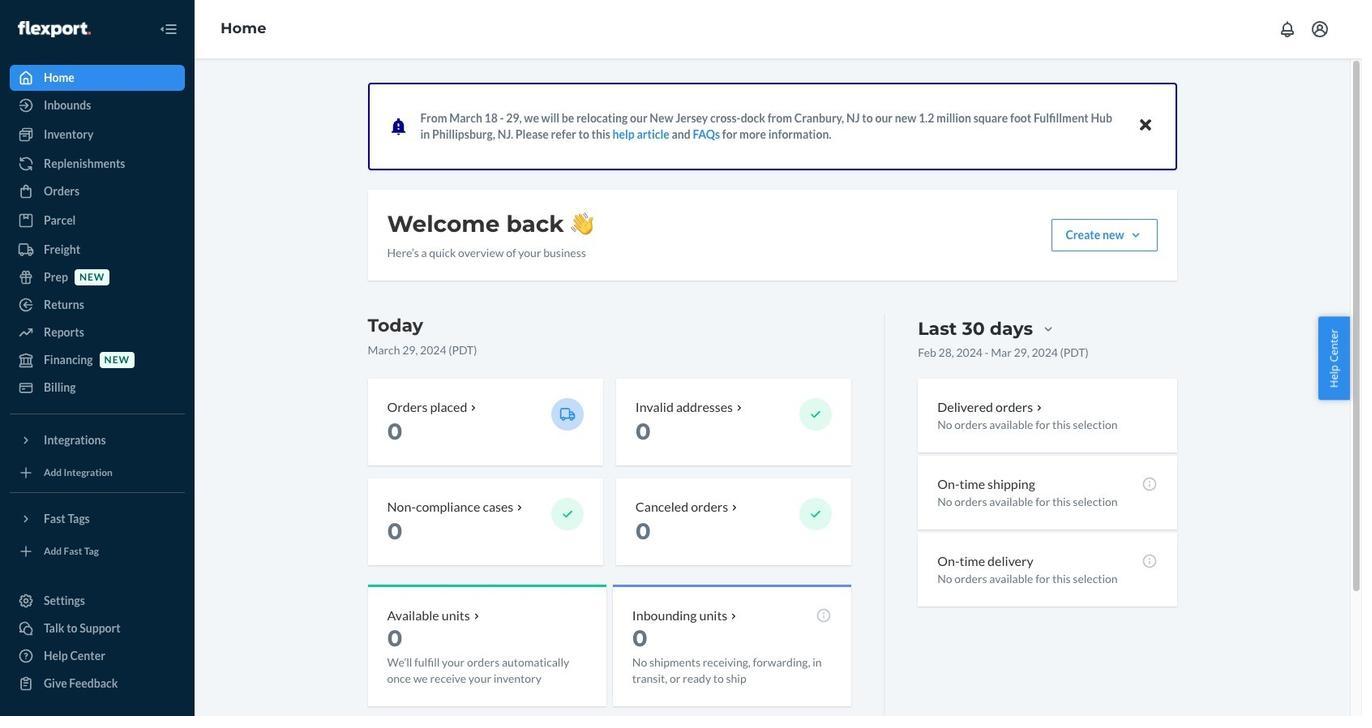Task type: describe. For each thing, give the bounding box(es) containing it.
open account menu image
[[1310, 19, 1330, 39]]

hand-wave emoji image
[[571, 212, 593, 235]]

close image
[[1140, 115, 1151, 135]]



Task type: vqa. For each thing, say whether or not it's contained in the screenshot.
hand-wave emoji icon on the left of the page
yes



Task type: locate. For each thing, give the bounding box(es) containing it.
close navigation image
[[159, 19, 178, 39]]

open notifications image
[[1278, 19, 1297, 39]]

flexport logo image
[[18, 21, 91, 37]]



